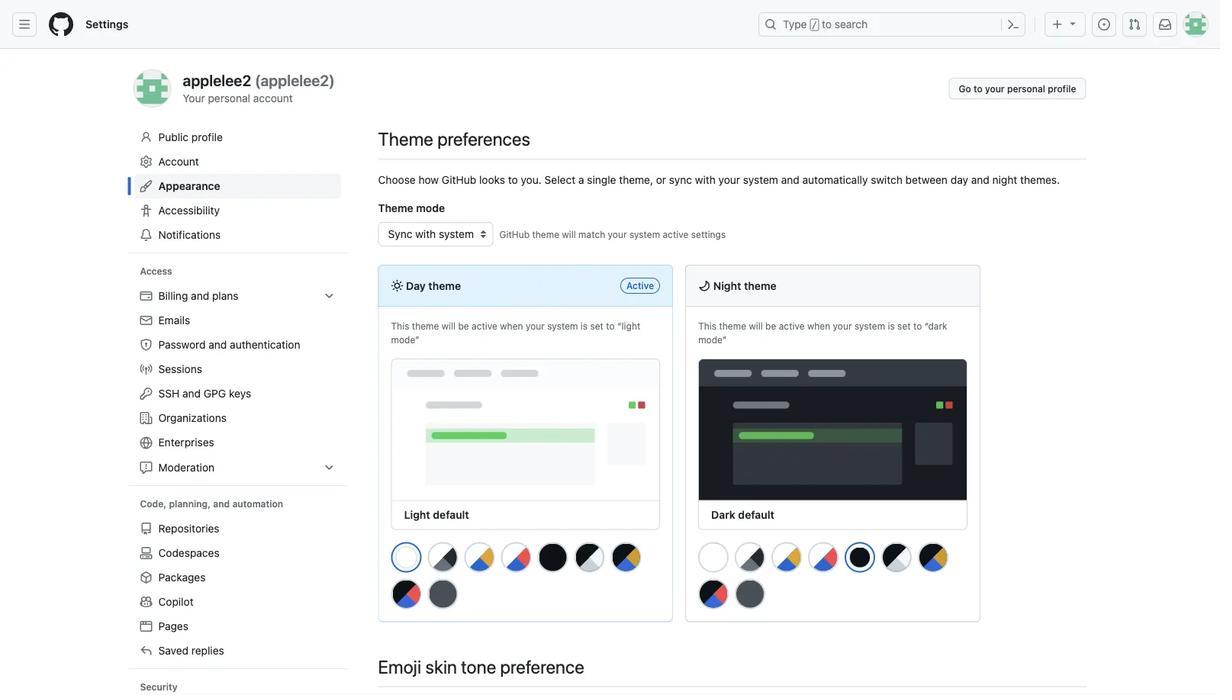 Task type: locate. For each thing, give the bounding box(es) containing it.
pages link
[[134, 593, 342, 618]]

is inside the this theme will be active when your system is set to "light mode"
[[581, 299, 588, 310]]

to left you.
[[508, 152, 518, 165]]

light protanopia & deuteranopia image right light high contrast icon
[[465, 521, 495, 552]]

0 horizontal spatial light default image
[[397, 526, 416, 546]]

theme right night
[[744, 258, 777, 271]]

and down emails link
[[209, 317, 227, 330]]

light tritanopia image
[[501, 521, 532, 552]]

looks
[[479, 152, 505, 165]]

this inside the this theme will be active when your system is set to "light mode"
[[391, 299, 410, 310]]

when
[[500, 299, 523, 310], [808, 299, 831, 310]]

single
[[587, 152, 617, 165]]

2 horizontal spatial system
[[855, 299, 886, 310]]

1 horizontal spatial dark dimmed image
[[735, 558, 766, 588]]

default
[[433, 488, 469, 500], [739, 488, 775, 500], [430, 680, 466, 693]]

code, planning, and automation list
[[134, 495, 342, 642]]

be inside the this theme will be active when your system is set to "light mode"
[[458, 299, 469, 310]]

0 horizontal spatial be
[[458, 299, 469, 310]]

code, planning, and automation
[[140, 478, 283, 488]]

night
[[993, 152, 1018, 165]]

and left plans
[[191, 268, 209, 281]]

2 horizontal spatial to
[[914, 299, 923, 310]]

authentication
[[230, 317, 300, 330]]

light default image left light high contrast image on the right bottom
[[699, 521, 729, 552]]

appearance link
[[134, 153, 342, 177]]

system left "light
[[548, 299, 578, 310]]

default right dark
[[739, 488, 775, 500]]

1 this from the left
[[391, 299, 410, 310]]

0 horizontal spatial light protanopia & deuteranopia image
[[465, 521, 495, 552]]

public profile link
[[134, 104, 342, 128]]

mode" inside the this theme will be active when your system is set to "light mode"
[[391, 313, 420, 324]]

night
[[714, 258, 742, 271]]

light default image
[[699, 521, 729, 552], [397, 526, 416, 546]]

your inside the this theme will be active when your system is set to "light mode"
[[526, 299, 545, 310]]

1 horizontal spatial will
[[749, 299, 763, 310]]

day theme picker option group
[[391, 520, 661, 594]]

switch
[[871, 152, 903, 165]]

accessibility link
[[134, 177, 342, 202]]

1 horizontal spatial set
[[898, 299, 911, 310]]

to inside the this theme will be active when your system is set to "light mode"
[[606, 299, 615, 310]]

to left "dark
[[914, 299, 923, 310]]

system
[[744, 152, 779, 165], [548, 299, 578, 310], [855, 299, 886, 310]]

2 mode" from the left
[[699, 313, 727, 324]]

public profile
[[158, 110, 223, 122]]

default for dark
[[739, 488, 775, 500]]

be down day theme
[[458, 299, 469, 310]]

be down the night theme
[[766, 299, 777, 310]]

will down day theme
[[442, 299, 456, 310]]

1 mode" from the left
[[391, 313, 420, 324]]

default inside emoji skin tone preference element
[[430, 680, 466, 693]]

theme for night theme
[[744, 258, 777, 271]]

1 dark tritanopia image from the left
[[391, 558, 422, 588]]

your inside this theme will be active when your system is set to "dark mode"
[[833, 299, 852, 310]]

0 horizontal spatial mode"
[[391, 313, 420, 324]]

light default image left light high contrast icon
[[397, 526, 416, 546]]

and left automatically
[[782, 152, 800, 165]]

default left emoji
[[430, 680, 466, 693]]

profile
[[192, 110, 223, 122]]

0 horizontal spatial when
[[500, 299, 523, 310]]

mail image
[[140, 293, 152, 305]]

day
[[406, 258, 426, 271]]

2 active from the left
[[779, 299, 805, 310]]

1 light protanopia & deuteranopia image from the left
[[465, 521, 495, 552]]

system right with
[[744, 152, 779, 165]]

saved replies
[[158, 623, 224, 636]]

this down moon icon
[[699, 299, 717, 310]]

theme right day
[[429, 258, 461, 271]]

dark dimmed image for light
[[428, 558, 458, 588]]

1 is from the left
[[581, 299, 588, 310]]

system for light default
[[548, 299, 578, 310]]

set left "light
[[591, 299, 604, 310]]

0 horizontal spatial dark dimmed image
[[428, 558, 458, 588]]

light protanopia & deuteranopia image
[[465, 521, 495, 552], [772, 521, 803, 552]]

mode"
[[391, 313, 420, 324], [699, 313, 727, 324]]

1 horizontal spatial dark tritanopia image
[[699, 558, 729, 588]]

be for dark default
[[766, 299, 777, 310]]

or
[[656, 152, 667, 165]]

this inside this theme will be active when your system is set to "dark mode"
[[699, 299, 717, 310]]

enterprises link
[[134, 409, 342, 434]]

1 horizontal spatial be
[[766, 299, 777, 310]]

active inside this theme will be active when your system is set to "dark mode"
[[779, 299, 805, 310]]

dark dimmed image
[[428, 558, 458, 588], [735, 558, 766, 588]]

default for light
[[433, 488, 469, 500]]

system inside this theme will be active when your system is set to "dark mode"
[[855, 299, 886, 310]]

0 horizontal spatial will
[[442, 299, 456, 310]]

access list
[[134, 263, 342, 459]]

is inside this theme will be active when your system is set to "dark mode"
[[888, 299, 895, 310]]

to left "light
[[606, 299, 615, 310]]

0 horizontal spatial your
[[526, 299, 545, 310]]

dark high contrast image
[[882, 521, 912, 552]]

mode" inside this theme will be active when your system is set to "dark mode"
[[699, 313, 727, 324]]

dark dimmed image inside night theme picker option group
[[735, 558, 766, 588]]

this
[[391, 299, 410, 310], [699, 299, 717, 310]]

be inside this theme will be active when your system is set to "dark mode"
[[766, 299, 777, 310]]

organization image
[[140, 391, 152, 403]]

day
[[951, 152, 969, 165]]

0 horizontal spatial this
[[391, 299, 410, 310]]

2 will from the left
[[749, 299, 763, 310]]

will down the night theme
[[749, 299, 763, 310]]

your for light default
[[526, 299, 545, 310]]

copilot
[[158, 575, 194, 587]]

dark dimmed image down light high contrast icon
[[428, 558, 458, 588]]

public
[[158, 110, 189, 122]]

1 be from the left
[[458, 299, 469, 310]]

sun image
[[391, 258, 404, 271]]

will for light
[[442, 299, 456, 310]]

themes.
[[1021, 152, 1061, 165]]

2 be from the left
[[766, 299, 777, 310]]

mode" down moon icon
[[699, 313, 727, 324]]

emails link
[[134, 287, 342, 311]]

accessibility image
[[140, 183, 152, 195]]

your for dark default
[[833, 299, 852, 310]]

theme for this theme will be active when your system is set to "dark mode"
[[720, 299, 747, 310]]

1 horizontal spatial mode"
[[699, 313, 727, 324]]

0 horizontal spatial set
[[591, 299, 604, 310]]

appearance
[[158, 158, 220, 171]]

plans
[[212, 268, 239, 281]]

set inside this theme will be active when your system is set to "dark mode"
[[898, 299, 911, 310]]

2 horizontal spatial your
[[833, 299, 852, 310]]

set inside the this theme will be active when your system is set to "light mode"
[[591, 299, 604, 310]]

1 set from the left
[[591, 299, 604, 310]]

will inside the this theme will be active when your system is set to "light mode"
[[442, 299, 456, 310]]

set left "dark
[[898, 299, 911, 310]]

emoji skin tone preference element
[[378, 632, 1087, 696]]

will
[[442, 299, 456, 310], [749, 299, 763, 310]]

light tritanopia image
[[809, 521, 839, 552]]

copilot image
[[140, 575, 152, 587]]

automation
[[232, 478, 283, 488]]

2 is from the left
[[888, 299, 895, 310]]

1 will from the left
[[442, 299, 456, 310]]

when for light default
[[500, 299, 523, 310]]

theme mode
[[378, 180, 445, 193]]

is for dark default
[[888, 299, 895, 310]]

light default image for dark default
[[699, 521, 729, 552]]

0 horizontal spatial is
[[581, 299, 588, 310]]

choose how github looks to you. select a single theme, or sync with your system and       automatically switch between day and night themes.
[[378, 152, 1061, 165]]

mode" for dark default
[[699, 313, 727, 324]]

be
[[458, 299, 469, 310], [766, 299, 777, 310]]

1 horizontal spatial to
[[606, 299, 615, 310]]

set
[[591, 299, 604, 310], [898, 299, 911, 310]]

1 horizontal spatial is
[[888, 299, 895, 310]]

between
[[906, 152, 948, 165]]

when inside the this theme will be active when your system is set to "light mode"
[[500, 299, 523, 310]]

and right day
[[972, 152, 990, 165]]

active for dark default
[[779, 299, 805, 310]]

1 dark dimmed image from the left
[[428, 558, 458, 588]]

theme down day theme
[[412, 299, 439, 310]]

1 horizontal spatial light protanopia & deuteranopia image
[[772, 521, 803, 552]]

theme down night
[[720, 299, 747, 310]]

this down sun image
[[391, 299, 410, 310]]

choose
[[378, 152, 416, 165]]

dark high contrast image
[[575, 521, 605, 552]]

is left "light
[[581, 299, 588, 310]]

codespaces image
[[140, 526, 152, 538]]

2 set from the left
[[898, 299, 911, 310]]

replies
[[191, 623, 224, 636]]

system inside the this theme will be active when your system is set to "light mode"
[[548, 299, 578, 310]]

1 horizontal spatial this
[[699, 299, 717, 310]]

system left "dark
[[855, 299, 886, 310]]

theme inside this theme will be active when your system is set to "dark mode"
[[720, 299, 747, 310]]

with
[[695, 152, 716, 165]]

reply image
[[140, 624, 152, 636]]

active inside the this theme will be active when your system is set to "light mode"
[[472, 299, 498, 310]]

theme
[[429, 258, 461, 271], [744, 258, 777, 271], [412, 299, 439, 310], [720, 299, 747, 310]]

is left "dark
[[888, 299, 895, 310]]

package image
[[140, 550, 152, 563]]

this for dark default
[[699, 299, 717, 310]]

1 horizontal spatial when
[[808, 299, 831, 310]]

your
[[183, 70, 205, 83]]

default right light
[[433, 488, 469, 500]]

2 when from the left
[[808, 299, 831, 310]]

0 horizontal spatial dark tritanopia image
[[391, 558, 422, 588]]

mode" down sun image
[[391, 313, 420, 324]]

light default image for light default
[[397, 526, 416, 546]]

moderation
[[158, 440, 215, 453]]

preferred default emoji skin tone
[[378, 680, 546, 693]]

1 horizontal spatial your
[[719, 152, 741, 165]]

"dark
[[925, 299, 948, 310]]

notifications link
[[134, 202, 342, 226]]

2 dark tritanopia image from the left
[[699, 558, 729, 588]]

light protanopia & deuteranopia image right light high contrast image on the right bottom
[[772, 521, 803, 552]]

your personal account
[[183, 70, 293, 83]]

0 horizontal spatial active
[[472, 299, 498, 310]]

sessions link
[[134, 336, 342, 360]]

to inside this theme will be active when your system is set to "dark mode"
[[914, 299, 923, 310]]

theme inside the this theme will be active when your system is set to "light mode"
[[412, 299, 439, 310]]

ssh and gpg keys
[[158, 366, 251, 379]]

mode" for light default
[[391, 313, 420, 324]]

dark tritanopia image
[[391, 558, 422, 588], [699, 558, 729, 588]]

billing and plans button
[[134, 263, 342, 287]]

codespaces link
[[134, 520, 342, 544]]

2 light protanopia & deuteranopia image from the left
[[772, 521, 803, 552]]

dark dimmed image inside day theme picker 'option group'
[[428, 558, 458, 588]]

and
[[782, 152, 800, 165], [972, 152, 990, 165], [191, 268, 209, 281], [209, 317, 227, 330], [183, 366, 201, 379], [213, 478, 230, 488]]

will inside this theme will be active when your system is set to "dark mode"
[[749, 299, 763, 310]]

repo image
[[140, 502, 152, 514]]

how
[[419, 152, 439, 165]]

password and authentication
[[158, 317, 300, 330]]

1 horizontal spatial active
[[779, 299, 805, 310]]

when inside this theme will be active when your system is set to "dark mode"
[[808, 299, 831, 310]]

active
[[472, 299, 498, 310], [779, 299, 805, 310]]

1 active from the left
[[472, 299, 498, 310]]

your
[[719, 152, 741, 165], [526, 299, 545, 310], [833, 299, 852, 310]]

to
[[508, 152, 518, 165], [606, 299, 615, 310], [914, 299, 923, 310]]

2 dark dimmed image from the left
[[735, 558, 766, 588]]

0 horizontal spatial system
[[548, 299, 578, 310]]

1 when from the left
[[500, 299, 523, 310]]

dark dimmed image down light high contrast image on the right bottom
[[735, 558, 766, 588]]

2 this from the left
[[699, 299, 717, 310]]

1 horizontal spatial light default image
[[699, 521, 729, 552]]



Task type: vqa. For each thing, say whether or not it's contained in the screenshot.
View pgl's full-sized avatar
no



Task type: describe. For each thing, give the bounding box(es) containing it.
and right ssh
[[183, 366, 201, 379]]

night theme picker option group
[[698, 520, 968, 594]]

light protanopia & deuteranopia image for dark default
[[772, 521, 803, 552]]

be for light default
[[458, 299, 469, 310]]

preferred
[[378, 680, 427, 693]]

set for light default
[[591, 299, 604, 310]]

default for preferred
[[430, 680, 466, 693]]

saved
[[158, 623, 189, 636]]

code,
[[140, 478, 167, 488]]

enterprises
[[158, 415, 214, 428]]

dark tritanopia image for dark default
[[699, 558, 729, 588]]

key image
[[140, 366, 152, 379]]

light
[[404, 488, 430, 500]]

1 horizontal spatial system
[[744, 152, 779, 165]]

dark protanopia & deuteranopia image
[[919, 521, 949, 552]]

@applelee2 image
[[134, 49, 171, 86]]

notifications
[[158, 207, 221, 220]]

ssh
[[158, 366, 180, 379]]

bell image
[[140, 208, 152, 220]]

theme
[[378, 180, 414, 193]]

"light
[[618, 299, 641, 310]]

tone
[[523, 680, 546, 693]]

and inside 'link'
[[209, 317, 227, 330]]

this theme will be active when your system is set to "dark mode"
[[699, 299, 948, 324]]

moderation button
[[134, 434, 342, 459]]

github
[[442, 152, 477, 165]]

ssh and gpg keys link
[[134, 360, 342, 385]]

is for light default
[[581, 299, 588, 310]]

will for dark
[[749, 299, 763, 310]]

this for light default
[[391, 299, 410, 310]]

organizations
[[158, 391, 227, 403]]

dark tritanopia image for light default
[[391, 558, 422, 588]]

light high contrast image
[[735, 521, 766, 552]]

security
[[140, 661, 178, 671]]

dark default image
[[538, 521, 568, 552]]

moon image
[[699, 258, 711, 271]]

system for dark default
[[855, 299, 886, 310]]

broadcast image
[[140, 342, 152, 354]]

dark dimmed image for dark
[[735, 558, 766, 588]]

shield lock image
[[140, 318, 152, 330]]

packages link
[[134, 544, 342, 569]]

theme for day theme
[[429, 258, 461, 271]]

account link
[[134, 128, 342, 153]]

skin
[[499, 680, 520, 693]]

night theme
[[711, 258, 777, 271]]

copilot link
[[134, 569, 342, 593]]

when for dark default
[[808, 299, 831, 310]]

to for dark default
[[914, 299, 923, 310]]

automatically
[[803, 152, 868, 165]]

day theme
[[404, 258, 461, 271]]

active
[[627, 259, 654, 270]]

packages
[[158, 550, 206, 563]]

keys
[[229, 366, 251, 379]]

dark default image
[[851, 526, 871, 546]]

this theme will be active when your system is set to "light mode"
[[391, 299, 641, 324]]

paintbrush image
[[140, 159, 152, 171]]

planning,
[[169, 478, 211, 488]]

you.
[[521, 152, 542, 165]]

codespaces
[[158, 526, 220, 538]]

repositories
[[158, 501, 220, 514]]

repositories link
[[134, 495, 342, 520]]

gear image
[[140, 134, 152, 147]]

billing
[[158, 268, 188, 281]]

shield lock image
[[140, 685, 152, 696]]

saved replies link
[[134, 618, 342, 642]]

0 horizontal spatial to
[[508, 152, 518, 165]]

dark protanopia & deuteranopia image
[[611, 521, 642, 552]]

mode
[[416, 180, 445, 193]]

dark default
[[712, 488, 775, 500]]

password
[[158, 317, 206, 330]]

account
[[253, 70, 293, 83]]

theme,
[[619, 152, 654, 165]]

sessions
[[158, 342, 202, 354]]

select
[[545, 152, 576, 165]]

password and authentication link
[[134, 311, 342, 336]]

set for dark default
[[898, 299, 911, 310]]

light default
[[404, 488, 469, 500]]

active for light default
[[472, 299, 498, 310]]

emails
[[158, 293, 190, 305]]

pages
[[158, 599, 189, 612]]

sync
[[669, 152, 693, 165]]

personal
[[208, 70, 250, 83]]

dark
[[712, 488, 736, 500]]

browser image
[[140, 599, 152, 612]]

light protanopia & deuteranopia image for light default
[[465, 521, 495, 552]]

and inside dropdown button
[[191, 268, 209, 281]]

account
[[158, 134, 199, 147]]

theme for this theme will be active when your system is set to "light mode"
[[412, 299, 439, 310]]

globe image
[[140, 416, 152, 428]]

and up the repositories link
[[213, 478, 230, 488]]

to for light default
[[606, 299, 615, 310]]

a
[[579, 152, 585, 165]]

light high contrast image
[[428, 521, 458, 552]]

billing and plans
[[158, 268, 239, 281]]

organizations link
[[134, 385, 342, 409]]

accessibility
[[158, 183, 220, 195]]

emoji
[[469, 680, 497, 693]]

gpg
[[204, 366, 226, 379]]

homepage image
[[49, 0, 73, 15]]

access
[[140, 245, 172, 255]]



